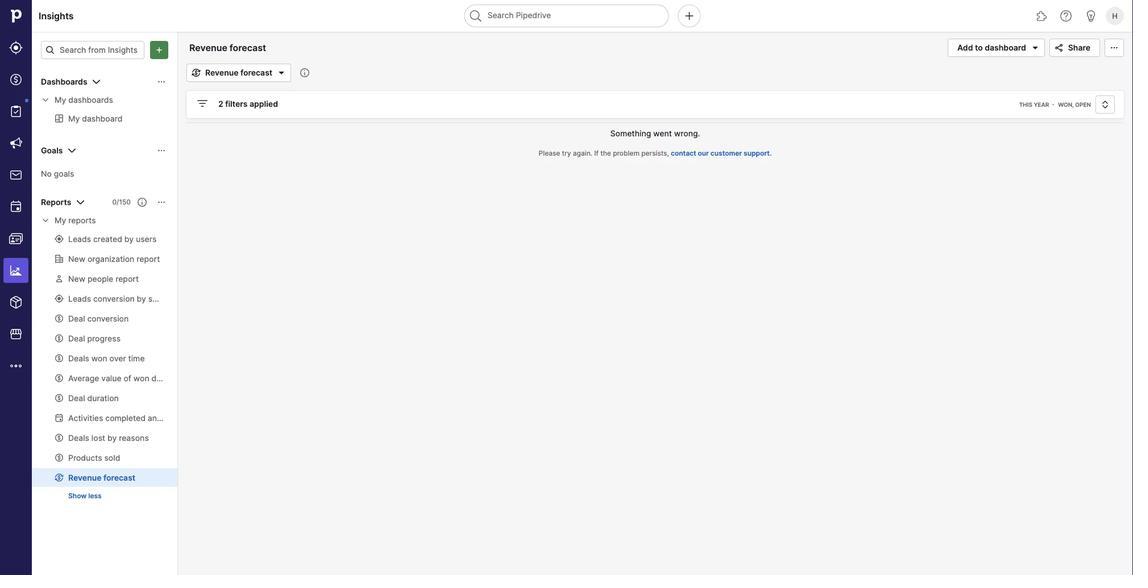 Task type: vqa. For each thing, say whether or not it's contained in the screenshot.
the left added
no



Task type: locate. For each thing, give the bounding box(es) containing it.
color secondary image left 'my reports'
[[41, 216, 50, 225]]

0 vertical spatial goals
[[41, 146, 63, 156]]

revenue
[[205, 68, 239, 78]]

color primary image down h button
[[1108, 43, 1122, 52]]

goals
[[41, 146, 63, 156], [54, 169, 74, 179]]

problem
[[613, 149, 640, 158]]

less
[[88, 492, 102, 501]]

color primary image left revenue
[[189, 68, 203, 77]]

year
[[1034, 101, 1050, 108]]

1 my from the top
[[55, 95, 66, 105]]

try
[[562, 149, 571, 158]]

wrong.
[[675, 129, 701, 138]]

0 vertical spatial reports
[[41, 198, 71, 207]]

customer
[[711, 149, 742, 158]]

revenue forecast
[[205, 68, 273, 78]]

0 vertical spatial color secondary image
[[41, 96, 50, 105]]

color primary image right 0/150
[[138, 198, 147, 207]]

color primary image right dashboard
[[1029, 41, 1043, 55]]

reports up 'my reports'
[[41, 198, 71, 207]]

color secondary image for my reports
[[41, 216, 50, 225]]

add to dashboard button
[[948, 39, 1045, 57]]

share
[[1069, 43, 1091, 53]]

sales inbox image
[[9, 168, 23, 182]]

something
[[611, 129, 652, 138]]

reports
[[41, 198, 71, 207], [68, 216, 96, 226]]

Search from Insights text field
[[41, 41, 144, 59]]

1 vertical spatial color secondary image
[[41, 216, 50, 225]]

support.
[[744, 149, 772, 158]]

Revenue forecast field
[[187, 40, 283, 55]]

my right color undefined image
[[55, 95, 66, 105]]

dashboards button
[[32, 73, 177, 91]]

goals up no
[[41, 146, 63, 156]]

sales assistant image
[[1085, 9, 1098, 23]]

dashboards
[[41, 77, 87, 87], [68, 95, 113, 105]]

my reports
[[55, 216, 96, 226]]

dashboard
[[985, 43, 1027, 53]]

menu item
[[0, 255, 32, 287]]

show
[[68, 492, 87, 501]]

again.
[[573, 149, 593, 158]]

Search Pipedrive field
[[464, 5, 669, 27]]

goals inside button
[[41, 146, 63, 156]]

0 vertical spatial my
[[55, 95, 66, 105]]

dashboards up my dashboards
[[41, 77, 87, 87]]

color primary image inside revenue forecast button
[[275, 66, 289, 80]]

my
[[55, 95, 66, 105], [55, 216, 66, 226]]

2
[[218, 99, 223, 109]]

persists,
[[642, 149, 669, 158]]

activities image
[[9, 200, 23, 214]]

reports down no goals
[[68, 216, 96, 226]]

color primary image down color primary inverted icon in the top left of the page
[[157, 77, 166, 86]]

1 vertical spatial goals
[[54, 169, 74, 179]]

color primary image left share
[[1053, 43, 1066, 52]]

forecast
[[241, 68, 273, 78]]

0/150
[[112, 198, 131, 206]]

color secondary image right color undefined image
[[41, 96, 50, 105]]

our
[[698, 149, 709, 158]]

color primary image inside revenue forecast button
[[189, 68, 203, 77]]

goals right no
[[54, 169, 74, 179]]

dashboards down dashboards button
[[68, 95, 113, 105]]

color primary image
[[46, 46, 55, 55], [275, 66, 289, 80], [90, 75, 103, 89], [1099, 100, 1113, 109], [65, 144, 79, 158], [157, 146, 166, 155], [157, 198, 166, 207]]

1 color secondary image from the top
[[41, 96, 50, 105]]

filters
[[225, 99, 248, 109]]

products image
[[9, 296, 23, 309]]

0 vertical spatial dashboards
[[41, 77, 87, 87]]

2 color secondary image from the top
[[41, 216, 50, 225]]

revenue forecast button
[[187, 64, 291, 82]]

1 vertical spatial my
[[55, 216, 66, 226]]

please try again. if the problem persists, contact our customer support.
[[539, 149, 772, 158]]

home image
[[7, 7, 24, 24]]

1 vertical spatial reports
[[68, 216, 96, 226]]

no
[[41, 169, 52, 179]]

color primary image inside dashboards button
[[90, 75, 103, 89]]

won, open
[[1059, 101, 1092, 108]]

the
[[601, 149, 611, 158]]

color primary image
[[1029, 41, 1043, 55], [1053, 43, 1066, 52], [1108, 43, 1122, 52], [189, 68, 203, 77], [157, 77, 166, 86], [196, 97, 209, 110], [74, 196, 87, 209], [138, 198, 147, 207]]

to
[[976, 43, 983, 53]]

dashboards inside button
[[41, 77, 87, 87]]

quick add image
[[683, 9, 697, 23]]

add to dashboard
[[958, 43, 1027, 53]]

1 vertical spatial dashboards
[[68, 95, 113, 105]]

menu
[[0, 0, 32, 576]]

my down no goals
[[55, 216, 66, 226]]

if
[[595, 149, 599, 158]]

2 my from the top
[[55, 216, 66, 226]]

color primary image inside share button
[[1053, 43, 1066, 52]]

color secondary image
[[41, 96, 50, 105], [41, 216, 50, 225]]



Task type: describe. For each thing, give the bounding box(es) containing it.
info image
[[300, 68, 310, 77]]

h
[[1113, 11, 1118, 20]]

insights
[[39, 10, 74, 21]]

campaigns image
[[9, 137, 23, 150]]

color primary image inside dashboards button
[[157, 77, 166, 86]]

color primary image inside add to dashboard button
[[1029, 41, 1043, 55]]

goals button
[[32, 142, 177, 160]]

something went wrong.
[[611, 129, 701, 138]]

contacts image
[[9, 232, 23, 246]]

color secondary image for my dashboards
[[41, 96, 50, 105]]

quick help image
[[1060, 9, 1073, 23]]

my dashboards
[[55, 95, 113, 105]]

this year
[[1020, 101, 1050, 108]]

h button
[[1104, 5, 1127, 27]]

applied
[[250, 99, 278, 109]]

this
[[1020, 101, 1033, 108]]

insights image
[[9, 264, 23, 278]]

no goals
[[41, 169, 74, 179]]

color undefined image
[[9, 105, 23, 118]]

went
[[654, 129, 672, 138]]

color primary image left 2 at the top of the page
[[196, 97, 209, 110]]

deals image
[[9, 73, 23, 86]]

color primary image up 'my reports'
[[74, 196, 87, 209]]

share button
[[1050, 39, 1101, 57]]

open
[[1076, 101, 1092, 108]]

leads image
[[9, 41, 23, 55]]

color primary inverted image
[[152, 46, 166, 55]]

show less
[[68, 492, 102, 501]]

show less button
[[64, 490, 106, 503]]

2 filters applied
[[218, 99, 278, 109]]

contact our customer support. link
[[671, 149, 772, 158]]

marketplace image
[[9, 328, 23, 341]]

contact
[[671, 149, 697, 158]]

please
[[539, 149, 561, 158]]

add
[[958, 43, 974, 53]]

more image
[[9, 360, 23, 373]]

my for my dashboards
[[55, 95, 66, 105]]

won,
[[1059, 101, 1075, 108]]

my for my reports
[[55, 216, 66, 226]]



